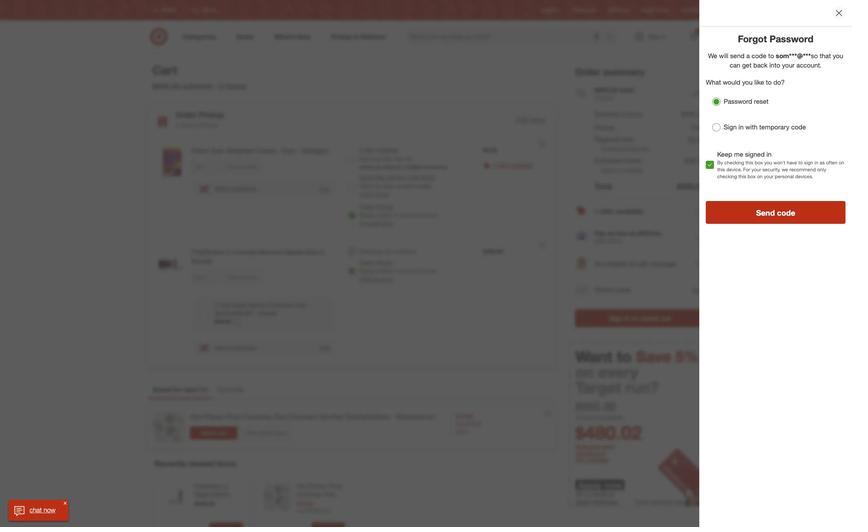 Task type: locate. For each thing, give the bounding box(es) containing it.
christmas inside list item
[[243, 413, 272, 421]]

in right sign in with temporary code option
[[739, 123, 744, 131]]

redcard down $480.02
[[580, 451, 606, 459]]

1 vertical spatial offer
[[600, 207, 615, 216]]

0 vertical spatial $15.00
[[466, 421, 481, 428]]

sign for sign in with temporary code
[[724, 123, 737, 131]]

out
[[661, 315, 671, 323]]

console inside playstation 5 console marvel's spider-man 2 bundle
[[232, 248, 256, 256]]

playstation up bundle
[[192, 248, 225, 256]]

estimated bag fee
[[601, 146, 650, 153]]

order down learn
[[360, 204, 374, 211]]

0 vertical spatial sign
[[724, 123, 737, 131]]

save for console
[[228, 275, 239, 281]]

sale inside $10.50 reg $15.00 sale
[[321, 508, 331, 514]]

raisin
[[192, 147, 210, 155]]

0 horizontal spatial by
[[375, 156, 381, 163]]

your down som***@***
[[782, 61, 795, 69]]

1 offer available button up $52/mo.
[[575, 199, 705, 225]]

same day delivery with shipt get it as soon as 6pm today learn more
[[360, 174, 435, 198]]

only
[[818, 167, 827, 173]]

0 vertical spatial christmas
[[243, 413, 272, 421]]

on left every
[[576, 363, 594, 382]]

for
[[744, 167, 751, 173]]

1 vertical spatial estimated
[[595, 157, 624, 165]]

0 horizontal spatial target
[[576, 379, 622, 398]]

1 vertical spatial password
[[724, 98, 753, 106]]

tree up $10.50 reg $15.00 sale
[[324, 492, 335, 498]]

now for apply
[[605, 480, 623, 491]]

2 inside playstation 5 console marvel's spider-man 2 bundle
[[321, 248, 324, 256]]

1 vertical spatial your
[[752, 167, 762, 173]]

tree inside 40ct plastic finial christmas tree ornament set - wondershop™
[[324, 492, 335, 498]]

0 vertical spatial playstation
[[192, 248, 225, 256]]

set for -
[[324, 500, 332, 507]]

to inside "keep me signed in by checking this box you won't have to sign in as often on this device. for your security, we recommend only checking this box on your personal devices."
[[799, 160, 803, 166]]

shipping
[[360, 248, 382, 255]]

code inside button
[[777, 208, 796, 218]]

($450-
[[215, 310, 231, 317]]

$10.50 inside $10.50 reg $15.00 sale
[[297, 501, 314, 508]]

sale down reg
[[456, 428, 467, 435]]

keep me signed in by checking this box you won't have to sign in as often on this device. for your security, we recommend only checking this box on your personal devices.
[[718, 150, 845, 180]]

plastic up "add to cart"
[[205, 413, 224, 421]]

*some
[[635, 500, 649, 506]]

- inside 2 year video games protection plan ($450-$499.99) - allstate
[[254, 310, 256, 317]]

with up 6pm
[[409, 174, 420, 181]]

2 down stores
[[698, 29, 700, 34]]

security,
[[763, 167, 781, 173]]

change up shipping
[[360, 220, 380, 227]]

1 horizontal spatial by
[[397, 164, 403, 170]]

plastic inside list item
[[205, 413, 224, 421]]

by down the nov
[[397, 164, 403, 170]]

ready down learn
[[360, 212, 376, 219]]

christmas inside 40ct plastic finial christmas tree ornament set - wondershop™
[[297, 492, 323, 498]]

1 offer available inside 1 offer available button
[[595, 207, 644, 216]]

0 vertical spatial subtotal
[[182, 82, 212, 91]]

$555.03 inside $555.03 total 2 items
[[595, 86, 618, 94]]

subtotal inside "$505.28 current subtotal $480.02"
[[600, 414, 624, 422]]

estimated down "regional fees"
[[601, 146, 627, 153]]

$52/mo.
[[639, 230, 663, 238]]

now right apply
[[605, 480, 623, 491]]

1 save for later from the top
[[228, 164, 257, 170]]

1 it from the top
[[370, 156, 373, 163]]

add
[[215, 186, 225, 192], [319, 186, 330, 193], [693, 286, 705, 294], [215, 345, 225, 352], [319, 345, 330, 352], [201, 430, 210, 436]]

1 change from the top
[[360, 220, 380, 227]]

1 vertical spatial 40ct
[[297, 483, 308, 490]]

raisin bran breakfast cereal - 24oz - kellogg's image
[[154, 146, 187, 179]]

1 cart item ready to fulfill group from the top
[[148, 137, 555, 238]]

1 horizontal spatial 40ct
[[297, 483, 308, 490]]

None checkbox
[[706, 161, 714, 169]]

0 horizontal spatial available
[[394, 248, 416, 255]]

1 vertical spatial later
[[247, 275, 257, 281]]

you
[[833, 52, 844, 60], [743, 78, 753, 87], [765, 160, 773, 166], [374, 164, 382, 170]]

with inside 'same day delivery with shipt get it as soon as 6pm today learn more'
[[409, 174, 420, 181]]

ornament left pale
[[288, 413, 317, 421]]

playstation 5 digital edition console image
[[161, 483, 189, 512], [161, 483, 189, 512]]

save for later down playstation 5 console marvel's spider-man 2 bundle
[[228, 275, 257, 281]]

$48.75
[[685, 157, 705, 165]]

playstation inside playstation 5 console marvel's spider-man 2 bundle
[[192, 248, 225, 256]]

pay as low as $52/mo. with affirm
[[595, 230, 663, 245]]

breakfast
[[227, 147, 255, 155]]

1 vertical spatial save
[[228, 275, 239, 281]]

affirm image
[[575, 231, 588, 244], [577, 232, 587, 240]]

2 vertical spatial your
[[764, 174, 774, 180]]

day
[[365, 147, 374, 154]]

with inside forgot password dialog
[[746, 123, 758, 131]]

at up raisin
[[196, 122, 201, 129]]

2 cart item ready to fulfill group from the top
[[148, 238, 555, 367]]

1 get from the top
[[360, 156, 369, 163]]

you inside 2-day shipping get it by sat, nov 18 when you order by 12:00pm tomorrow
[[374, 164, 382, 170]]

0 horizontal spatial 1 offer available
[[493, 162, 533, 169]]

5 inside playstation 5 console marvel's spider-man 2 bundle
[[227, 248, 230, 256]]

recommend
[[790, 167, 816, 173]]

1 order pickup ready within 2 hours at pinole change store from the top
[[360, 204, 437, 227]]

0 vertical spatial set
[[319, 413, 329, 421]]

later down raisin bran breakfast cereal - 24oz - kellogg's
[[247, 164, 257, 170]]

1 vertical spatial $505.28
[[682, 110, 705, 118]]

2 get from the top
[[360, 183, 369, 190]]

you right that
[[833, 52, 844, 60]]

checking
[[725, 160, 745, 166], [718, 174, 737, 180]]

(
[[200, 386, 202, 394]]

None text field
[[708, 52, 844, 69]]

0 vertical spatial $10.50
[[456, 413, 473, 420]]

0 vertical spatial store
[[381, 220, 394, 227]]

2 order pickup ready within 2 hours at pinole change store from the top
[[360, 260, 437, 283]]

0 horizontal spatial $15.00
[[305, 508, 320, 514]]

0 horizontal spatial offer
[[498, 162, 509, 169]]

1 within from the top
[[377, 212, 392, 219]]

pickup
[[199, 110, 224, 120], [595, 123, 615, 132], [376, 204, 393, 211], [376, 260, 393, 267]]

finial inside list item
[[226, 413, 241, 421]]

0 horizontal spatial subtotal
[[182, 82, 212, 91]]

add a substitute down $69.00 in the left of the page
[[215, 345, 256, 352]]

$499.99)
[[231, 310, 253, 317]]

your right for
[[752, 167, 762, 173]]

or
[[609, 491, 615, 499]]

allstate
[[258, 310, 277, 317]]

0 vertical spatial cart item ready to fulfill group
[[148, 137, 555, 238]]

console down digital
[[194, 500, 215, 507]]

store for first "change store" button from the bottom
[[381, 276, 394, 283]]

1 vertical spatial console
[[194, 500, 215, 507]]

0 vertical spatial hours
[[399, 212, 413, 219]]

subtotal for subtotal (2 items)
[[595, 110, 619, 118]]

order inside the order pickup 2 items at pinole
[[176, 110, 197, 120]]

1 vertical spatial $15.00
[[305, 508, 320, 514]]

affirm
[[608, 238, 623, 245]]

as
[[820, 160, 825, 166], [375, 183, 381, 190], [397, 183, 403, 190], [608, 230, 615, 238], [630, 230, 637, 238]]

marvel's
[[258, 248, 283, 256]]

2 left year
[[215, 302, 218, 309]]

tree up shop similar items
[[274, 413, 286, 421]]

som***@***
[[776, 52, 811, 60]]

2 right man at the left top of page
[[321, 248, 324, 256]]

- right teal/gold/slate
[[392, 413, 394, 421]]

40ct
[[190, 413, 203, 421], [297, 483, 308, 490]]

finial up "cart"
[[226, 413, 241, 421]]

to left "cart"
[[211, 430, 216, 436]]

tree inside list item
[[274, 413, 286, 421]]

0 vertical spatial console
[[232, 248, 256, 256]]

finial up $10.50 reg $15.00 sale
[[328, 483, 341, 490]]

2 vertical spatial redcard
[[592, 499, 618, 507]]

target
[[641, 7, 655, 13], [576, 379, 622, 398]]

2 vertical spatial at
[[415, 268, 420, 275]]

$10.50 up the reg
[[297, 501, 314, 508]]

sign inside button
[[609, 315, 623, 323]]

a inside 'text box'
[[747, 52, 750, 60]]

1 save for later button from the top
[[225, 161, 261, 174]]

0 vertical spatial your
[[782, 61, 795, 69]]

ornament inside 40ct plastic finial christmas tree ornament set - wondershop™
[[297, 500, 322, 507]]

$15.00 right reg
[[466, 421, 481, 428]]

not eligible for gift message
[[595, 260, 677, 268]]

$555.03 for $555.03
[[678, 182, 705, 191]]

savings
[[587, 457, 609, 465]]

to
[[769, 52, 774, 60], [766, 78, 772, 87], [799, 160, 803, 166], [632, 315, 639, 323], [617, 348, 632, 367], [211, 430, 216, 436]]

get
[[360, 156, 369, 163], [360, 183, 369, 190]]

now right chat
[[44, 507, 56, 515]]

$555.03 down order summary
[[595, 86, 618, 94]]

2 store from the top
[[381, 276, 394, 283]]

ad
[[590, 7, 596, 13]]

1 vertical spatial store pickup radio
[[348, 267, 356, 275]]

ornament inside "40ct plastic finial christmas tree ornament set pale teal/gold/slate - wondershop™" link
[[288, 413, 317, 421]]

order pickup ready within 2 hours at pinole change store down more at left
[[360, 204, 437, 227]]

0 vertical spatial substitute
[[231, 186, 256, 192]]

1 change store button from the top
[[360, 220, 394, 228]]

1 vertical spatial ready
[[360, 268, 376, 275]]

1 vertical spatial this
[[718, 167, 725, 173]]

sign inside forgot password dialog
[[724, 123, 737, 131]]

40ct inside list item
[[190, 413, 203, 421]]

1 vertical spatial redcard
[[580, 451, 606, 459]]

40ct plastic finial christmas tree ornament set - wondershop™
[[297, 483, 341, 515]]

0 vertical spatial by
[[375, 156, 381, 163]]

ornament for -
[[297, 500, 322, 507]]

ornament up the reg
[[297, 500, 322, 507]]

sale inside $10.50 reg $15.00 sale
[[456, 428, 467, 435]]

box
[[755, 160, 763, 166], [748, 174, 756, 180]]

now inside the apply now for a credit or debit redcard
[[605, 480, 623, 491]]

0 vertical spatial get
[[360, 156, 369, 163]]

registry link
[[542, 7, 560, 14]]

at for store pickup "option" for 2nd "change store" button from the bottom
[[415, 212, 420, 219]]

1 down $5.29
[[493, 162, 496, 169]]

0 vertical spatial redcard
[[609, 7, 628, 13]]

it inside 'same day delivery with shipt get it as soon as 6pm today learn more'
[[370, 183, 373, 190]]

save for later button down playstation 5 console marvel's spider-man 2 bundle
[[225, 271, 261, 284]]

sale right the reg
[[321, 508, 331, 514]]

password
[[770, 33, 814, 44], [724, 98, 753, 106]]

2 vertical spatial pinole
[[421, 268, 437, 275]]

within down shipping not available
[[377, 268, 392, 275]]

set inside 40ct plastic finial christmas tree ornament set - wondershop™
[[324, 500, 332, 507]]

console left marvel's
[[232, 248, 256, 256]]

0 vertical spatial it
[[370, 156, 373, 163]]

save for later for breakfast
[[228, 164, 257, 170]]

1 store pickup radio from the top
[[348, 212, 356, 220]]

ready for 2nd "change store" button from the bottom
[[360, 212, 376, 219]]

1 offer available up low
[[595, 207, 644, 216]]

change store button up shipping
[[360, 220, 394, 228]]

pinole for store pickup "option" for 2nd "change store" button from the bottom
[[421, 212, 437, 219]]

cereal
[[257, 147, 276, 155]]

1 horizontal spatial sale
[[456, 428, 467, 435]]

2 down 'same day delivery with shipt get it as soon as 6pm today learn more'
[[394, 212, 397, 219]]

0 horizontal spatial sign
[[609, 315, 623, 323]]

total
[[620, 86, 634, 94]]

40ct for 40ct plastic finial christmas tree ornament set - wondershop™
[[297, 483, 308, 490]]

2 it from the top
[[370, 183, 373, 190]]

estimated for estimated taxes
[[595, 157, 624, 165]]

you inside so that you can get back into your account.
[[833, 52, 844, 60]]

1 vertical spatial plastic
[[309, 483, 326, 490]]

to up recommend
[[799, 160, 803, 166]]

1 vertical spatial 1 offer available button
[[575, 199, 705, 225]]

offer
[[498, 162, 509, 169], [600, 207, 615, 216]]

94564
[[628, 167, 643, 174]]

send
[[731, 52, 745, 60]]

add a substitute down breakfast
[[215, 186, 256, 192]]

2 up subtotal (2 items)
[[595, 94, 598, 101]]

$15.00 inside $10.50 reg $15.00 sale
[[305, 508, 320, 514]]

affirm image left pay
[[577, 232, 587, 240]]

save for later button for console
[[225, 271, 261, 284]]

0 vertical spatial now
[[605, 480, 623, 491]]

day
[[376, 174, 386, 181]]

1 vertical spatial subtotal
[[576, 444, 600, 452]]

with up savings
[[602, 444, 614, 452]]

at inside the order pickup 2 items at pinole
[[196, 122, 201, 129]]

$555.03 down $48.75
[[678, 182, 705, 191]]

1 store from the top
[[381, 220, 394, 227]]

christmas up $10.50 reg $15.00 sale
[[297, 492, 323, 498]]

add a substitute
[[215, 186, 256, 192], [215, 345, 256, 352]]

1 ready from the top
[[360, 212, 376, 219]]

None radio
[[348, 154, 356, 163], [348, 183, 356, 191], [348, 248, 356, 256], [348, 154, 356, 163], [348, 183, 356, 191], [348, 248, 356, 256]]

2 store pickup radio from the top
[[348, 267, 356, 275]]

2 ready from the top
[[360, 268, 376, 275]]

0 vertical spatial ornament
[[288, 413, 317, 421]]

playstation 5 console marvel's spider-man 2 bundle
[[192, 248, 324, 266]]

password up som***@***
[[770, 33, 814, 44]]

$505.28 for $505.28
[[682, 110, 705, 118]]

0 vertical spatial change
[[360, 220, 380, 227]]

0 vertical spatial store pickup radio
[[348, 212, 356, 220]]

1 horizontal spatial finial
[[328, 483, 341, 490]]

hours for 2nd "change store" button from the bottom
[[399, 212, 413, 219]]

0 vertical spatial estimated
[[601, 146, 627, 153]]

at for store pickup "option" for first "change store" button from the bottom
[[415, 268, 420, 275]]

$505.28 inside "$505.28 current subtotal $480.02"
[[576, 400, 616, 414]]

plastic for 40ct plastic finial christmas tree ornament set - wondershop™
[[309, 483, 326, 490]]

sign
[[724, 123, 737, 131], [609, 315, 623, 323]]

2 substitute from the top
[[231, 345, 256, 352]]

ready
[[360, 212, 376, 219], [360, 268, 376, 275]]

- down games at the bottom left
[[254, 310, 256, 317]]

substitute down breakfast
[[231, 186, 256, 192]]

you up "security,"
[[765, 160, 773, 166]]

edition
[[212, 492, 230, 498]]

cart
[[217, 430, 227, 436]]

apply.
[[676, 500, 689, 506]]

2 add a substitute from the top
[[215, 345, 256, 352]]

later down playstation 5 console marvel's spider-man 2 bundle
[[247, 275, 257, 281]]

on right often on the top of the page
[[839, 160, 845, 166]]

set for pale
[[319, 413, 329, 421]]

1 horizontal spatial christmas
[[297, 492, 323, 498]]

Store pickup radio
[[348, 212, 356, 220], [348, 267, 356, 275]]

1 vertical spatial with
[[409, 174, 420, 181]]

within down more at left
[[377, 212, 392, 219]]

2 save for later button from the top
[[225, 271, 261, 284]]

1 horizontal spatial 5%
[[676, 348, 700, 367]]

change for 2nd "change store" button from the bottom
[[360, 220, 380, 227]]

2 right '$505.28 subtotal'
[[220, 82, 224, 91]]

sale
[[456, 428, 467, 435], [321, 508, 331, 514]]

1 substitute from the top
[[231, 186, 256, 192]]

sale for $10.50 reg $15.00 sale
[[321, 508, 331, 514]]

checking down device.
[[718, 174, 737, 180]]

5 for console
[[227, 248, 230, 256]]

1 vertical spatial 1 offer available
[[595, 207, 644, 216]]

0 horizontal spatial 40ct
[[190, 413, 203, 421]]

0 horizontal spatial now
[[44, 507, 56, 515]]

learn more button
[[360, 190, 389, 198]]

2 vertical spatial $505.28
[[576, 400, 616, 414]]

0 vertical spatial sale
[[456, 428, 467, 435]]

forgot password dialog
[[700, 0, 853, 528]]

christmas for 40ct plastic finial christmas tree ornament set pale teal/gold/slate - wondershop™
[[243, 413, 272, 421]]

target circle
[[641, 7, 669, 13]]

1 vertical spatial sale
[[321, 508, 331, 514]]

redcard down apply now button
[[592, 499, 618, 507]]

1 horizontal spatial tree
[[324, 492, 335, 498]]

1 vertical spatial 5
[[225, 483, 228, 490]]

wondershop™ inside 40ct plastic finial christmas tree ornament set - wondershop™
[[297, 508, 332, 515]]

in right sign at the top right of the page
[[815, 160, 819, 166]]

hours
[[399, 212, 413, 219], [399, 268, 413, 275]]

ready down shipping
[[360, 268, 376, 275]]

save for later
[[228, 164, 257, 170], [228, 275, 257, 281]]

0 horizontal spatial with
[[409, 174, 420, 181]]

finial inside 40ct plastic finial christmas tree ornament set - wondershop™
[[328, 483, 341, 490]]

box down "signed"
[[755, 160, 763, 166]]

get up learn
[[360, 183, 369, 190]]

tree for pale
[[274, 413, 286, 421]]

add a substitute for add button to the top
[[215, 186, 256, 192]]

save up the run?
[[636, 348, 672, 367]]

this up for
[[746, 160, 754, 166]]

year
[[220, 302, 231, 309]]

plastic inside 40ct plastic finial christmas tree ornament set - wondershop™
[[309, 483, 326, 490]]

on inside on every target run?
[[576, 363, 594, 382]]

2 vertical spatial available
[[394, 248, 416, 255]]

$505.28 up free
[[682, 110, 705, 118]]

1 vertical spatial sign
[[609, 315, 623, 323]]

items inside $555.03 total 2 items
[[600, 94, 614, 101]]

code inside 'text box'
[[752, 52, 767, 60]]

$505.28 down cart
[[152, 82, 180, 91]]

0 vertical spatial later
[[247, 164, 257, 170]]

1 vertical spatial 1
[[595, 207, 599, 216]]

send code button
[[706, 201, 846, 224]]

target left circle
[[641, 7, 655, 13]]

get inside 'same day delivery with shipt get it as soon as 6pm today learn more'
[[360, 183, 369, 190]]

within for 2nd "change store" button from the bottom
[[377, 212, 392, 219]]

shipping not available
[[360, 248, 416, 255]]

at
[[196, 122, 201, 129], [415, 212, 420, 219], [415, 268, 420, 275]]

items)
[[628, 111, 643, 118]]

1 horizontal spatial available
[[511, 162, 533, 169]]

password down "would"
[[724, 98, 753, 106]]

$15.00 inside $10.50 reg $15.00 sale
[[466, 421, 481, 428]]

raisin bran breakfast cereal - 24oz - kellogg's
[[192, 147, 329, 155]]

40ct plastic finial christmas tree ornament set - wondershop™ image
[[263, 483, 292, 512], [263, 483, 292, 512]]

$10.50 inside $10.50 reg $15.00 sale
[[456, 413, 473, 420]]

store for 2nd "change store" button from the bottom
[[381, 220, 394, 227]]

set inside list item
[[319, 413, 329, 421]]

1 horizontal spatial subtotal
[[600, 414, 624, 422]]

more
[[376, 191, 389, 198]]

christmas for 40ct plastic finial christmas tree ornament set - wondershop™
[[297, 492, 323, 498]]

$499.99
[[483, 248, 503, 255]]

eligible
[[607, 260, 628, 268]]

1 vertical spatial now
[[44, 507, 56, 515]]

by
[[375, 156, 381, 163], [397, 164, 403, 170]]

playstation for playstation 5 console marvel's spider-man 2 bundle
[[192, 248, 225, 256]]

playstation for playstation 5 digital edition console
[[194, 483, 223, 490]]

pickup down shipping not available
[[376, 260, 393, 267]]

1 add a substitute from the top
[[215, 186, 256, 192]]

40ct up $10.50 reg $15.00 sale
[[297, 483, 308, 490]]

40ct inside 40ct plastic finial christmas tree ornament set - wondershop™
[[297, 483, 308, 490]]

18
[[406, 156, 412, 163]]

save down breakfast
[[228, 164, 239, 170]]

add to cart
[[201, 430, 227, 436]]

sign for sign in to check out
[[609, 315, 623, 323]]

- inside list item
[[392, 413, 394, 421]]

save for later down breakfast
[[228, 164, 257, 170]]

now inside button
[[44, 507, 56, 515]]

$10.50 for $10.50 reg $15.00 sale
[[456, 413, 473, 420]]

within for first "change store" button from the bottom
[[377, 268, 392, 275]]

40ct up "add to cart"
[[190, 413, 203, 421]]

$1.00 button
[[689, 134, 705, 145]]

a
[[747, 52, 750, 60], [227, 186, 230, 192], [227, 345, 230, 352], [585, 491, 589, 499]]

5 inside playstation 5 digital edition console
[[225, 483, 228, 490]]

based on 94564
[[601, 167, 643, 174]]

2 inside $555.03 total 2 items
[[595, 94, 598, 101]]

none text field containing we will send a code to
[[708, 52, 844, 69]]

change store button down shipping
[[360, 275, 394, 284]]

1 vertical spatial change store button
[[360, 275, 394, 284]]

2 save for later from the top
[[228, 275, 257, 281]]

it up learn more button
[[370, 183, 373, 190]]

later for breakfast
[[247, 164, 257, 170]]

save for breakfast
[[228, 164, 239, 170]]

want
[[576, 348, 613, 367]]

hours down 6pm
[[399, 212, 413, 219]]

1 vertical spatial playstation
[[194, 483, 223, 490]]

pickup inside the order pickup 2 items at pinole
[[199, 110, 224, 120]]

tree
[[274, 413, 286, 421], [324, 492, 335, 498]]

1 vertical spatial 5%
[[576, 457, 585, 465]]

wondershop™
[[396, 413, 436, 421], [297, 508, 332, 515]]

video
[[232, 302, 247, 309]]

5%
[[676, 348, 700, 367], [576, 457, 585, 465]]

cart item ready to fulfill group
[[148, 137, 555, 238], [148, 238, 555, 367]]

1 hours from the top
[[399, 212, 413, 219]]

0 vertical spatial order pickup ready within 2 hours at pinole change store
[[360, 204, 437, 227]]

2 within from the top
[[377, 268, 392, 275]]

current
[[576, 414, 598, 422]]

similar
[[259, 430, 273, 436]]

40ct plastic finial christmas tree ornament set pale teal/gold/slate - wondershop™ list item
[[148, 406, 556, 449]]

2 vertical spatial 1
[[202, 386, 205, 394]]

credit
[[591, 491, 607, 499]]

order pickup ready within 2 hours at pinole change store for 2nd "change store" button from the bottom
[[360, 204, 437, 227]]

0 horizontal spatial password
[[724, 98, 753, 106]]

2 hours from the top
[[399, 268, 413, 275]]

console inside playstation 5 digital edition console
[[194, 500, 215, 507]]

check
[[640, 315, 659, 323]]

target inside on every target run?
[[576, 379, 622, 398]]

for right the saved
[[174, 386, 182, 394]]

playstation inside playstation 5 digital edition console
[[194, 483, 223, 490]]

1 vertical spatial checking
[[718, 174, 737, 180]]

$15.00 right the reg
[[305, 508, 320, 514]]

40ct plastic finial christmas tree ornament set pale teal/gold/slate - wondershop&#8482; image
[[152, 411, 185, 444]]

0 vertical spatial $555.03
[[595, 86, 618, 94]]

2 change from the top
[[360, 276, 380, 283]]

1 vertical spatial set
[[324, 500, 332, 507]]

$10.50 up reg
[[456, 413, 473, 420]]

favorites link
[[212, 382, 248, 399]]

0 vertical spatial $505.28
[[152, 82, 180, 91]]

1 vertical spatial order pickup ready within 2 hours at pinole change store
[[360, 260, 437, 283]]

registry
[[542, 7, 560, 13]]

1 horizontal spatial $10.50
[[456, 413, 473, 420]]

in left check
[[625, 315, 630, 323]]

1 vertical spatial ornament
[[297, 500, 322, 507]]

order pickup ready within 2 hours at pinole change store for first "change store" button from the bottom
[[360, 260, 437, 283]]

as inside "keep me signed in by checking this box you won't have to sign in as often on this device. for your security, we recommend only checking this box on your personal devices."
[[820, 160, 825, 166]]



Task type: vqa. For each thing, say whether or not it's contained in the screenshot.
18 results
no



Task type: describe. For each thing, give the bounding box(es) containing it.
$10.50 for $10.50 reg $15.00 sale
[[297, 501, 314, 508]]

finial for 40ct plastic finial christmas tree ornament set - wondershop™
[[328, 483, 341, 490]]

chat now dialog
[[9, 500, 69, 522]]

playstation 5 console marvel&#39;s spider-man 2 bundle image
[[154, 248, 187, 280]]

as up affirm
[[608, 230, 615, 238]]

0 vertical spatial add button
[[319, 185, 330, 193]]

by
[[718, 160, 723, 166]]

get inside 2-day shipping get it by sat, nov 18 when you order by 12:00pm tomorrow
[[360, 156, 369, 163]]

not
[[384, 248, 392, 255]]

order up $555.03 total 2 items
[[575, 66, 601, 77]]

today
[[417, 183, 432, 190]]

add inside button
[[201, 430, 210, 436]]

cart item ready to fulfill group containing playstation 5 console marvel's spider-man 2 bundle
[[148, 238, 555, 367]]

2 down shipping not available
[[394, 268, 397, 275]]

protection
[[268, 302, 294, 309]]

like
[[755, 78, 765, 87]]

chat now button
[[9, 500, 69, 522]]

plastic for 40ct plastic finial christmas tree ornament set pale teal/gold/slate - wondershop™
[[205, 413, 224, 421]]

$10.50 reg $15.00 sale
[[297, 501, 331, 514]]

we will send a code to som***@***
[[708, 52, 811, 60]]

same
[[360, 174, 374, 181]]

0 vertical spatial checking
[[725, 160, 745, 166]]

for left gift
[[630, 260, 637, 268]]

a down breakfast
[[227, 186, 230, 192]]

Password reset radio
[[713, 98, 721, 106]]

$555.03 total 2 items
[[595, 86, 634, 101]]

2 inside the order pickup 2 items at pinole
[[176, 122, 179, 129]]

$15.00 for $10.50 reg $15.00 sale
[[305, 508, 320, 514]]

items inside the order pickup 2 items at pinole
[[180, 122, 194, 129]]

1 vertical spatial available
[[617, 207, 644, 216]]

into
[[770, 61, 781, 69]]

wondershop™ inside "40ct plastic finial christmas tree ornament set pale teal/gold/slate - wondershop™" link
[[396, 413, 436, 421]]

- left 24oz
[[277, 147, 280, 155]]

finial for 40ct plastic finial christmas tree ornament set pale teal/gold/slate - wondershop™
[[226, 413, 241, 421]]

to right want
[[617, 348, 632, 367]]

low
[[617, 230, 628, 238]]

40ct for 40ct plastic finial christmas tree ornament set pale teal/gold/slate - wondershop™
[[190, 413, 203, 421]]

signed
[[746, 150, 765, 159]]

0 vertical spatial box
[[755, 160, 763, 166]]

none text field inside forgot password dialog
[[708, 52, 844, 69]]

send
[[757, 208, 775, 218]]

0 horizontal spatial your
[[752, 167, 762, 173]]

40ct plastic finial christmas tree ornament set pale teal/gold/slate - wondershop™
[[190, 413, 436, 421]]

as right low
[[630, 230, 637, 238]]

you inside "keep me signed in by checking this box you won't have to sign in as often on this device. for your security, we recommend only checking this box on your personal devices."
[[765, 160, 773, 166]]

later for console
[[247, 275, 257, 281]]

bag
[[629, 146, 639, 153]]

debit
[[576, 499, 591, 507]]

2 vertical spatial with
[[602, 444, 614, 452]]

nov
[[394, 156, 404, 163]]

ready for first "change store" button from the bottom
[[360, 268, 376, 275]]

offer inside cart item ready to fulfill group
[[498, 162, 509, 169]]

pinole for store pickup "option" for first "change store" button from the bottom
[[421, 268, 437, 275]]

to inside 'text box'
[[769, 52, 774, 60]]

apply now for a credit or debit redcard
[[576, 480, 623, 507]]

sign in with temporary code
[[724, 123, 806, 131]]

playstation 5 digital edition console link
[[194, 483, 241, 507]]

2 items
[[220, 82, 246, 91]]

saved for later ( 1 )
[[153, 386, 207, 394]]

tomorrow
[[425, 164, 448, 170]]

$480.02
[[576, 422, 642, 445]]

$505.28 for $505.28 subtotal
[[152, 82, 180, 91]]

regional fees
[[595, 135, 635, 143]]

do?
[[774, 78, 785, 87]]

chat
[[30, 507, 42, 515]]

What can we help you find? suggestions appear below search field
[[406, 28, 608, 46]]

spider-
[[284, 248, 306, 256]]

that
[[820, 52, 831, 60]]

store pickup radio for first "change store" button from the bottom
[[348, 267, 356, 275]]

weekly ad link
[[573, 7, 596, 14]]

2 horizontal spatial 1
[[595, 207, 599, 216]]

- right 24oz
[[298, 147, 300, 155]]

can
[[730, 61, 741, 69]]

pickup up regional
[[595, 123, 615, 132]]

total
[[595, 182, 613, 191]]

teal/gold/slate
[[345, 413, 390, 421]]

$15.00 for $10.50 reg $15.00 sale
[[466, 421, 481, 428]]

devices.
[[796, 174, 814, 180]]

redcard inside the apply now for a credit or debit redcard
[[592, 499, 618, 507]]

items inside button
[[275, 430, 287, 436]]

2 inside 2 year video games protection plan ($450-$499.99) - allstate
[[215, 302, 218, 309]]

recently viewed items
[[154, 459, 237, 469]]

2 year video games protection plan ($450-$499.99) - allstate
[[215, 302, 307, 317]]

promo
[[595, 286, 614, 294]]

5% savings
[[576, 457, 609, 465]]

games
[[248, 302, 266, 309]]

raisin bran breakfast cereal - 24oz - kellogg's link
[[192, 146, 335, 156]]

0 vertical spatial available
[[511, 162, 533, 169]]

plan
[[296, 302, 307, 309]]

want to save 5% *
[[576, 348, 702, 367]]

with
[[595, 238, 606, 245]]

what
[[706, 78, 721, 87]]

0 horizontal spatial 5%
[[576, 457, 585, 465]]

on every target run?
[[576, 363, 659, 398]]

in right "signed"
[[767, 150, 772, 159]]

will
[[719, 52, 729, 60]]

save for later for console
[[228, 275, 257, 281]]

shipt
[[422, 174, 435, 181]]

to left check
[[632, 315, 639, 323]]

$555.03 for $555.03 total 2 items
[[595, 86, 618, 94]]

12:00pm
[[404, 164, 424, 170]]

redcard link
[[609, 7, 628, 14]]

1 vertical spatial by
[[397, 164, 403, 170]]

kellogg's
[[302, 147, 329, 155]]

2 vertical spatial later
[[184, 386, 198, 394]]

$399.99
[[194, 501, 215, 508]]

find
[[682, 7, 691, 13]]

1 horizontal spatial password
[[770, 33, 814, 44]]

pinole inside the order pickup 2 items at pinole
[[202, 122, 218, 129]]

2 vertical spatial this
[[739, 174, 747, 180]]

0 horizontal spatial 1
[[202, 386, 205, 394]]

Sign in with temporary code radio
[[713, 123, 721, 131]]

gift
[[639, 260, 649, 268]]

cart item ready to fulfill group containing raisin bran breakfast cereal - 24oz - kellogg's
[[148, 137, 555, 238]]

Service plan checkbox
[[200, 311, 208, 319]]

subtotal for subtotal with
[[576, 444, 600, 452]]

on down "security,"
[[758, 174, 763, 180]]

code right promo
[[616, 286, 631, 294]]

not
[[595, 260, 605, 268]]

add a substitute for add button to the bottom
[[215, 345, 256, 352]]

your inside so that you can get back into your account.
[[782, 61, 795, 69]]

bundle
[[192, 257, 213, 266]]

soon
[[383, 183, 395, 190]]

1 vertical spatial add button
[[692, 285, 705, 295]]

0 vertical spatial this
[[746, 160, 754, 166]]

0 vertical spatial 1 offer available button
[[493, 161, 533, 170]]

forgot
[[738, 33, 767, 44]]

store pickup radio for 2nd "change store" button from the bottom
[[348, 212, 356, 220]]

$505.28 subtotal
[[152, 82, 212, 91]]

0 vertical spatial 5%
[[676, 348, 700, 367]]

what would you like to do?
[[706, 78, 785, 87]]

to right like on the right
[[766, 78, 772, 87]]

search
[[603, 33, 622, 41]]

now for chat
[[44, 507, 56, 515]]

won't
[[774, 160, 786, 166]]

tree for -
[[324, 492, 335, 498]]

recently
[[154, 459, 186, 469]]

as down "day"
[[375, 183, 381, 190]]

6pm
[[404, 183, 416, 190]]

2 vertical spatial save
[[636, 348, 672, 367]]

0 vertical spatial 1 offer available
[[493, 162, 533, 169]]

for down breakfast
[[240, 164, 246, 170]]

2-day shipping get it by sat, nov 18 when you order by 12:00pm tomorrow
[[360, 147, 448, 170]]

save for later button for breakfast
[[225, 161, 261, 174]]

on down estimated taxes
[[619, 167, 626, 174]]

change for first "change store" button from the bottom
[[360, 276, 380, 283]]

1 horizontal spatial target
[[641, 7, 655, 13]]

fees
[[622, 135, 635, 143]]

account.
[[797, 61, 822, 69]]

device.
[[727, 167, 742, 173]]

affirm image left with
[[575, 231, 588, 244]]

1 vertical spatial box
[[748, 174, 756, 180]]

hours for first "change store" button from the bottom
[[399, 268, 413, 275]]

promo code
[[595, 286, 631, 294]]

shop
[[246, 430, 258, 436]]

0 vertical spatial 1
[[493, 162, 496, 169]]

you left like on the right
[[743, 78, 753, 87]]

subtotal with
[[576, 444, 616, 452]]

2 change store button from the top
[[360, 275, 394, 284]]

estimated for estimated bag fee
[[601, 146, 627, 153]]

search button
[[603, 28, 622, 47]]

- inside 40ct plastic finial christmas tree ornament set - wondershop™
[[334, 500, 336, 507]]

order pickup 2 items at pinole
[[176, 110, 224, 129]]

40ct plastic finial christmas tree ornament set pale teal/gold/slate - wondershop™ link
[[190, 413, 436, 422]]

a down $69.00 in the left of the page
[[227, 345, 230, 352]]

$505.28 for $505.28 current subtotal $480.02
[[576, 400, 616, 414]]

2 vertical spatial add button
[[319, 345, 330, 352]]

would
[[723, 78, 741, 87]]

none checkbox inside forgot password dialog
[[706, 161, 714, 169]]

pickup down more at left
[[376, 204, 393, 211]]

in inside sign in to check out button
[[625, 315, 630, 323]]

playstation 5 digital edition console
[[194, 483, 230, 507]]

code right temporary
[[792, 123, 806, 131]]

for down playstation 5 console marvel's spider-man 2 bundle
[[240, 275, 246, 281]]

we
[[782, 167, 789, 173]]

shipping
[[376, 147, 398, 154]]

keep
[[718, 150, 733, 159]]

a inside the apply now for a credit or debit redcard
[[585, 491, 589, 499]]

to inside the 40ct plastic finial christmas tree ornament set pale teal/gold/slate - wondershop™ list item
[[211, 430, 216, 436]]

as down the delivery
[[397, 183, 403, 190]]

for inside the apply now for a credit or debit redcard
[[576, 491, 584, 499]]

5 for digital
[[225, 483, 228, 490]]

viewed
[[188, 459, 214, 469]]

ornament for pale
[[288, 413, 317, 421]]

order down shipping
[[360, 260, 374, 267]]

it inside 2-day shipping get it by sat, nov 18 when you order by 12:00pm tomorrow
[[370, 156, 373, 163]]

sale for $10.50 reg $15.00 sale
[[456, 428, 467, 435]]

restrictions
[[650, 500, 675, 506]]

circle
[[656, 7, 669, 13]]



